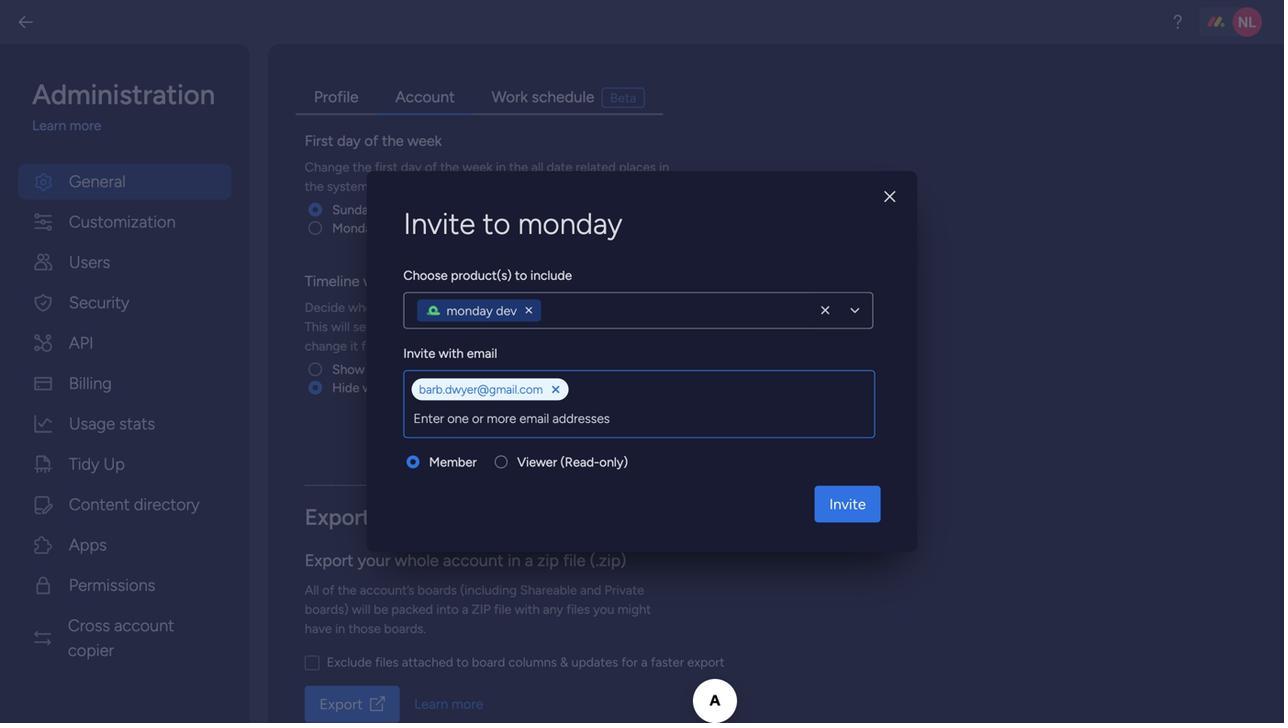 Task type: describe. For each thing, give the bounding box(es) containing it.
help image
[[1168, 13, 1187, 31]]

work schedule
[[492, 88, 594, 106]]

only)
[[599, 454, 628, 470]]

the up the system
[[353, 159, 372, 175]]

private
[[605, 582, 644, 598]]

the up timeline,
[[440, 159, 459, 175]]

to down etc..)
[[483, 206, 511, 241]]

usage stats button
[[18, 406, 231, 442]]

from
[[361, 338, 389, 354]]

change
[[305, 338, 347, 354]]

users
[[69, 252, 110, 272]]

close image
[[884, 190, 895, 203]]

updates
[[572, 654, 618, 670]]

in left zip in the left of the page
[[508, 551, 521, 570]]

change the first day of the week in the all date related places in the system (date picker, timeline, etc..)
[[305, 159, 669, 194]]

file inside the all of the account's boards (including shareable and private boards) will be packed into a zip file with any files you might have in those boards.
[[494, 602, 512, 617]]

cross account copier
[[68, 616, 174, 660]]

0 horizontal spatial files
[[375, 654, 399, 670]]

zip
[[537, 551, 559, 570]]

shareable
[[520, 582, 577, 598]]

the inside the all of the account's boards (including shareable and private boards) will be packed into a zip file with any files you might have in those boards.
[[338, 582, 357, 598]]

(.zip)
[[590, 551, 626, 570]]

product(s)
[[451, 268, 512, 283]]

the right on
[[578, 300, 597, 315]]

1 horizontal spatial file
[[563, 551, 586, 570]]

boards.
[[384, 621, 426, 637]]

on
[[560, 300, 575, 315]]

sunday
[[332, 202, 375, 218]]

1 horizontal spatial more
[[452, 696, 483, 713]]

exclude files attached to board columns & updates for a faster export
[[327, 654, 725, 670]]

1 vertical spatial or
[[502, 338, 513, 354]]

set
[[353, 319, 371, 335]]

whether
[[348, 300, 396, 315]]

a inside the all of the account's boards (including shareable and private boards) will be packed into a zip file with any files you might have in those boards.
[[462, 602, 468, 617]]

permissions
[[69, 576, 155, 595]]

content directory button
[[18, 487, 231, 523]]

invite for invite
[[829, 496, 866, 513]]

board
[[472, 654, 505, 670]]

content
[[69, 495, 130, 514]]

learn more
[[414, 696, 483, 713]]

weekends for hide weekends
[[363, 380, 420, 396]]

and inside the all of the account's boards (including shareable and private boards) will be packed into a zip file with any files you might have in those boards.
[[580, 582, 601, 598]]

noah lott image
[[1233, 7, 1262, 37]]

invite for invite to monday
[[403, 206, 475, 241]]

for
[[621, 654, 638, 670]]

the down change
[[305, 179, 324, 194]]

the up first
[[382, 132, 404, 150]]

timeline
[[423, 338, 469, 354]]

choose product(s) to include
[[403, 268, 572, 283]]

beta
[[610, 90, 636, 106]]

customization
[[69, 212, 176, 232]]

mode,
[[516, 319, 552, 335]]

tidy up
[[69, 454, 125, 474]]

be
[[374, 602, 388, 617]]

api
[[69, 333, 94, 353]]

decide whether or not to present weekends on the timeline. this will set the default presentation mode, and users may change it from each timeline view or widget.
[[305, 300, 649, 354]]

picker,
[[405, 179, 443, 194]]

it
[[350, 338, 358, 354]]

export for export your whole account in a zip file (.zip)
[[305, 551, 354, 570]]

learn inside administration learn more
[[32, 117, 66, 134]]

0 horizontal spatial learn more link
[[32, 116, 231, 136]]

2 vertical spatial a
[[641, 654, 648, 670]]

Enter one or more email addresses text field
[[408, 401, 871, 437]]

export for export account data
[[305, 504, 371, 531]]

widget.
[[516, 338, 559, 354]]

remove image
[[522, 303, 536, 318]]

directory
[[134, 495, 200, 514]]

will inside the all of the account's boards (including shareable and private boards) will be packed into a zip file with any files you might have in those boards.
[[352, 602, 371, 617]]

attached
[[402, 654, 453, 670]]

view
[[472, 338, 498, 354]]

account for export account data
[[376, 504, 457, 531]]

0 horizontal spatial or
[[399, 300, 411, 315]]

usage stats
[[69, 414, 155, 434]]

profile link
[[296, 81, 377, 115]]

weekends inside decide whether or not to present weekends on the timeline. this will set the default presentation mode, and users may change it from each timeline view or widget.
[[499, 300, 557, 315]]

show weekends
[[332, 362, 426, 377]]

monday dev
[[447, 303, 517, 319]]

stats
[[119, 414, 155, 434]]

first day of the week
[[305, 132, 442, 150]]

export
[[687, 654, 725, 670]]

monday inside monday dev element
[[447, 303, 493, 319]]

content directory
[[69, 495, 200, 514]]

the up "from"
[[374, 319, 393, 335]]

might
[[618, 602, 651, 617]]

api button
[[18, 325, 231, 361]]

whole
[[395, 551, 439, 570]]

choose
[[403, 268, 448, 283]]

&
[[560, 654, 568, 670]]

date
[[547, 159, 573, 175]]

show
[[332, 362, 365, 377]]

any
[[543, 602, 563, 617]]

barb.dwyer@gmail.com
[[419, 382, 543, 397]]

back to workspace image
[[17, 13, 35, 31]]

cross
[[68, 616, 110, 636]]

permissions button
[[18, 568, 231, 604]]

security button
[[18, 285, 231, 321]]

cross account copier button
[[18, 608, 231, 669]]

of inside the all of the account's boards (including shareable and private boards) will be packed into a zip file with any files you might have in those boards.
[[322, 582, 334, 598]]

files inside the all of the account's boards (including shareable and private boards) will be packed into a zip file with any files you might have in those boards.
[[566, 602, 590, 617]]

presentation
[[440, 319, 513, 335]]

weekends for show weekends
[[368, 362, 426, 377]]

copier
[[68, 641, 114, 660]]

each
[[392, 338, 420, 354]]

of inside change the first day of the week in the all date related places in the system (date picker, timeline, etc..)
[[425, 159, 437, 175]]

viewer (read-only)
[[517, 454, 628, 470]]

0 vertical spatial monday
[[518, 206, 622, 241]]



Task type: vqa. For each thing, say whether or not it's contained in the screenshot.
Board Activity image
no



Task type: locate. For each thing, give the bounding box(es) containing it.
with left the email
[[439, 346, 464, 361]]

learn down attached
[[414, 696, 448, 713]]

account up (including at left
[[443, 551, 504, 570]]

account's
[[360, 582, 414, 598]]

exclude
[[327, 654, 372, 670]]

day inside change the first day of the week in the all date related places in the system (date picker, timeline, etc..)
[[401, 159, 422, 175]]

of right all at the bottom
[[322, 582, 334, 598]]

export inside button
[[319, 696, 363, 713]]

0 horizontal spatial more
[[70, 117, 101, 134]]

weekends for timeline weekends
[[363, 273, 429, 290]]

up
[[104, 454, 125, 474]]

weekends up mode,
[[499, 300, 557, 315]]

0 vertical spatial day
[[337, 132, 361, 150]]

tidy
[[69, 454, 99, 474]]

week
[[407, 132, 442, 150], [462, 159, 493, 175]]

2 vertical spatial export
[[319, 696, 363, 713]]

1 vertical spatial of
[[425, 159, 437, 175]]

more down administration
[[70, 117, 101, 134]]

invite
[[403, 206, 475, 241], [403, 346, 435, 361], [829, 496, 866, 513]]

not
[[414, 300, 433, 315]]

day
[[337, 132, 361, 150], [401, 159, 422, 175]]

member
[[429, 454, 477, 470]]

v2 export image
[[370, 697, 385, 712]]

files right "any"
[[566, 602, 590, 617]]

1 horizontal spatial monday
[[518, 206, 622, 241]]

0 vertical spatial week
[[407, 132, 442, 150]]

export button
[[305, 686, 400, 723]]

data
[[463, 504, 507, 531]]

2 vertical spatial invite
[[829, 496, 866, 513]]

1 vertical spatial file
[[494, 602, 512, 617]]

administration learn more
[[32, 78, 215, 134]]

will left set
[[331, 319, 350, 335]]

file right zip in the left of the page
[[563, 551, 586, 570]]

to left board
[[456, 654, 469, 670]]

day up 'picker,'
[[401, 159, 422, 175]]

export
[[305, 504, 371, 531], [305, 551, 354, 570], [319, 696, 363, 713]]

monday dev element
[[417, 300, 541, 322]]

0 horizontal spatial monday
[[447, 303, 493, 319]]

0 horizontal spatial file
[[494, 602, 512, 617]]

in right places
[[659, 159, 669, 175]]

file right zip
[[494, 602, 512, 617]]

work
[[492, 88, 528, 106]]

timeline,
[[446, 179, 495, 194]]

1 vertical spatial export
[[305, 551, 354, 570]]

to left "include"
[[515, 268, 527, 283]]

1 vertical spatial monday
[[447, 303, 493, 319]]

users button
[[18, 245, 231, 280]]

0 horizontal spatial day
[[337, 132, 361, 150]]

present
[[452, 300, 496, 315]]

1 horizontal spatial learn more link
[[414, 694, 483, 715]]

and down on
[[555, 319, 576, 335]]

week down account link
[[407, 132, 442, 150]]

export left the v2 export "image"
[[319, 696, 363, 713]]

to inside decide whether or not to present weekends on the timeline. this will set the default presentation mode, and users may change it from each timeline view or widget.
[[437, 300, 449, 315]]

the left all
[[509, 159, 528, 175]]

general button
[[18, 164, 231, 200]]

1 horizontal spatial a
[[525, 551, 533, 570]]

weekends
[[363, 273, 429, 290], [499, 300, 557, 315], [368, 362, 426, 377], [363, 380, 420, 396]]

1 vertical spatial and
[[580, 582, 601, 598]]

users
[[580, 319, 610, 335]]

1 horizontal spatial day
[[401, 159, 422, 175]]

learn more link down attached
[[414, 694, 483, 715]]

learn down administration
[[32, 117, 66, 134]]

1 horizontal spatial week
[[462, 159, 493, 175]]

profile
[[314, 88, 359, 106]]

tidy up button
[[18, 447, 231, 482]]

0 horizontal spatial a
[[462, 602, 468, 617]]

2 vertical spatial account
[[114, 616, 174, 636]]

packed
[[391, 602, 433, 617]]

0 vertical spatial files
[[566, 602, 590, 617]]

all
[[305, 582, 319, 598]]

(date
[[372, 179, 402, 194]]

0 horizontal spatial learn
[[32, 117, 66, 134]]

1 vertical spatial more
[[452, 696, 483, 713]]

file
[[563, 551, 586, 570], [494, 602, 512, 617]]

monday
[[518, 206, 622, 241], [447, 303, 493, 319]]

viewer
[[517, 454, 557, 470]]

in
[[496, 159, 506, 175], [659, 159, 669, 175], [508, 551, 521, 570], [335, 621, 345, 637]]

apps
[[69, 535, 107, 555]]

1 horizontal spatial and
[[580, 582, 601, 598]]

0 vertical spatial of
[[364, 132, 378, 150]]

zip
[[472, 602, 491, 617]]

invite to monday
[[403, 206, 622, 241]]

1 horizontal spatial of
[[364, 132, 378, 150]]

monday
[[332, 220, 379, 236]]

security
[[69, 293, 129, 313]]

and
[[555, 319, 576, 335], [580, 582, 601, 598]]

0 vertical spatial more
[[70, 117, 101, 134]]

related
[[576, 159, 616, 175]]

0 horizontal spatial week
[[407, 132, 442, 150]]

will up those
[[352, 602, 371, 617]]

0 vertical spatial invite
[[403, 206, 475, 241]]

(including
[[460, 582, 517, 598]]

0 horizontal spatial with
[[439, 346, 464, 361]]

a left zip in the left of the page
[[525, 551, 533, 570]]

1 horizontal spatial with
[[515, 602, 540, 617]]

monday up presentation
[[447, 303, 493, 319]]

or
[[399, 300, 411, 315], [502, 338, 513, 354]]

remove barb.dwyer@gmail.com image
[[552, 385, 559, 394]]

0 vertical spatial learn more link
[[32, 116, 231, 136]]

in inside the all of the account's boards (including shareable and private boards) will be packed into a zip file with any files you might have in those boards.
[[335, 621, 345, 637]]

1 vertical spatial learn
[[414, 696, 448, 713]]

account down permissions button
[[114, 616, 174, 636]]

of
[[364, 132, 378, 150], [425, 159, 437, 175], [322, 582, 334, 598]]

schedule
[[532, 88, 594, 106]]

weekends down each
[[368, 362, 426, 377]]

0 horizontal spatial of
[[322, 582, 334, 598]]

account
[[395, 88, 455, 106]]

0 horizontal spatial and
[[555, 319, 576, 335]]

timeline weekends
[[305, 273, 429, 290]]

with inside the all of the account's boards (including shareable and private boards) will be packed into a zip file with any files you might have in those boards.
[[515, 602, 540, 617]]

1 vertical spatial files
[[375, 654, 399, 670]]

0 vertical spatial file
[[563, 551, 586, 570]]

general
[[69, 172, 126, 191]]

account inside cross account copier
[[114, 616, 174, 636]]

timeline.
[[600, 300, 649, 315]]

1 vertical spatial a
[[462, 602, 468, 617]]

your
[[358, 551, 390, 570]]

to right not
[[437, 300, 449, 315]]

1 vertical spatial account
[[443, 551, 504, 570]]

more down board
[[452, 696, 483, 713]]

export up all at the bottom
[[305, 551, 354, 570]]

0 vertical spatial and
[[555, 319, 576, 335]]

0 vertical spatial with
[[439, 346, 464, 361]]

and inside decide whether or not to present weekends on the timeline. this will set the default presentation mode, and users may change it from each timeline view or widget.
[[555, 319, 576, 335]]

in right have
[[335, 621, 345, 637]]

1 horizontal spatial will
[[352, 602, 371, 617]]

(read-
[[560, 454, 599, 470]]

change
[[305, 159, 349, 175]]

decide
[[305, 300, 345, 315]]

first
[[305, 132, 333, 150]]

invite for invite with email
[[403, 346, 435, 361]]

to
[[483, 206, 511, 241], [515, 268, 527, 283], [437, 300, 449, 315], [456, 654, 469, 670]]

a left zip
[[462, 602, 468, 617]]

1 vertical spatial learn more link
[[414, 694, 483, 715]]

0 vertical spatial export
[[305, 504, 371, 531]]

1 vertical spatial with
[[515, 602, 540, 617]]

etc..)
[[498, 179, 527, 194]]

will inside decide whether or not to present weekends on the timeline. this will set the default presentation mode, and users may change it from each timeline view or widget.
[[331, 319, 350, 335]]

weekends down show weekends
[[363, 380, 420, 396]]

day right first
[[337, 132, 361, 150]]

learn
[[32, 117, 66, 134], [414, 696, 448, 713]]

1 vertical spatial day
[[401, 159, 422, 175]]

include
[[530, 268, 572, 283]]

invite inside button
[[829, 496, 866, 513]]

2 vertical spatial of
[[322, 582, 334, 598]]

1 vertical spatial week
[[462, 159, 493, 175]]

a right for
[[641, 654, 648, 670]]

0 vertical spatial will
[[331, 319, 350, 335]]

export for export
[[319, 696, 363, 713]]

have
[[305, 621, 332, 637]]

in up etc..)
[[496, 159, 506, 175]]

weekends up whether at the left of the page
[[363, 273, 429, 290]]

files right exclude
[[375, 654, 399, 670]]

a
[[525, 551, 533, 570], [462, 602, 468, 617], [641, 654, 648, 670]]

the up boards)
[[338, 582, 357, 598]]

monday up "include"
[[518, 206, 622, 241]]

account for cross account copier
[[114, 616, 174, 636]]

export your whole account in a zip file (.zip)
[[305, 551, 626, 570]]

administration
[[32, 78, 215, 111]]

or left not
[[399, 300, 411, 315]]

1 vertical spatial will
[[352, 602, 371, 617]]

billing button
[[18, 366, 231, 402]]

with left "any"
[[515, 602, 540, 617]]

and up you at the left bottom of the page
[[580, 582, 601, 598]]

week up timeline,
[[462, 159, 493, 175]]

1 horizontal spatial files
[[566, 602, 590, 617]]

default
[[396, 319, 437, 335]]

invite button
[[815, 486, 881, 523]]

1 horizontal spatial learn
[[414, 696, 448, 713]]

first
[[375, 159, 398, 175]]

you
[[593, 602, 614, 617]]

learn more link
[[32, 116, 231, 136], [414, 694, 483, 715]]

2 horizontal spatial a
[[641, 654, 648, 670]]

account up whole
[[376, 504, 457, 531]]

0 vertical spatial learn
[[32, 117, 66, 134]]

export up your
[[305, 504, 371, 531]]

all
[[531, 159, 544, 175]]

2 horizontal spatial of
[[425, 159, 437, 175]]

invite with email
[[403, 346, 497, 361]]

account link
[[377, 81, 473, 115]]

billing
[[69, 374, 112, 393]]

1 horizontal spatial or
[[502, 338, 513, 354]]

0 vertical spatial a
[[525, 551, 533, 570]]

0 vertical spatial account
[[376, 504, 457, 531]]

week inside change the first day of the week in the all date related places in the system (date picker, timeline, etc..)
[[462, 159, 493, 175]]

0 horizontal spatial will
[[331, 319, 350, 335]]

export account data
[[305, 504, 507, 531]]

faster
[[651, 654, 684, 670]]

of up first
[[364, 132, 378, 150]]

will
[[331, 319, 350, 335], [352, 602, 371, 617]]

of up 'picker,'
[[425, 159, 437, 175]]

or right view
[[502, 338, 513, 354]]

0 vertical spatial or
[[399, 300, 411, 315]]

1 vertical spatial invite
[[403, 346, 435, 361]]

learn more link down administration
[[32, 116, 231, 136]]

more inside administration learn more
[[70, 117, 101, 134]]

dev
[[496, 303, 517, 319]]



